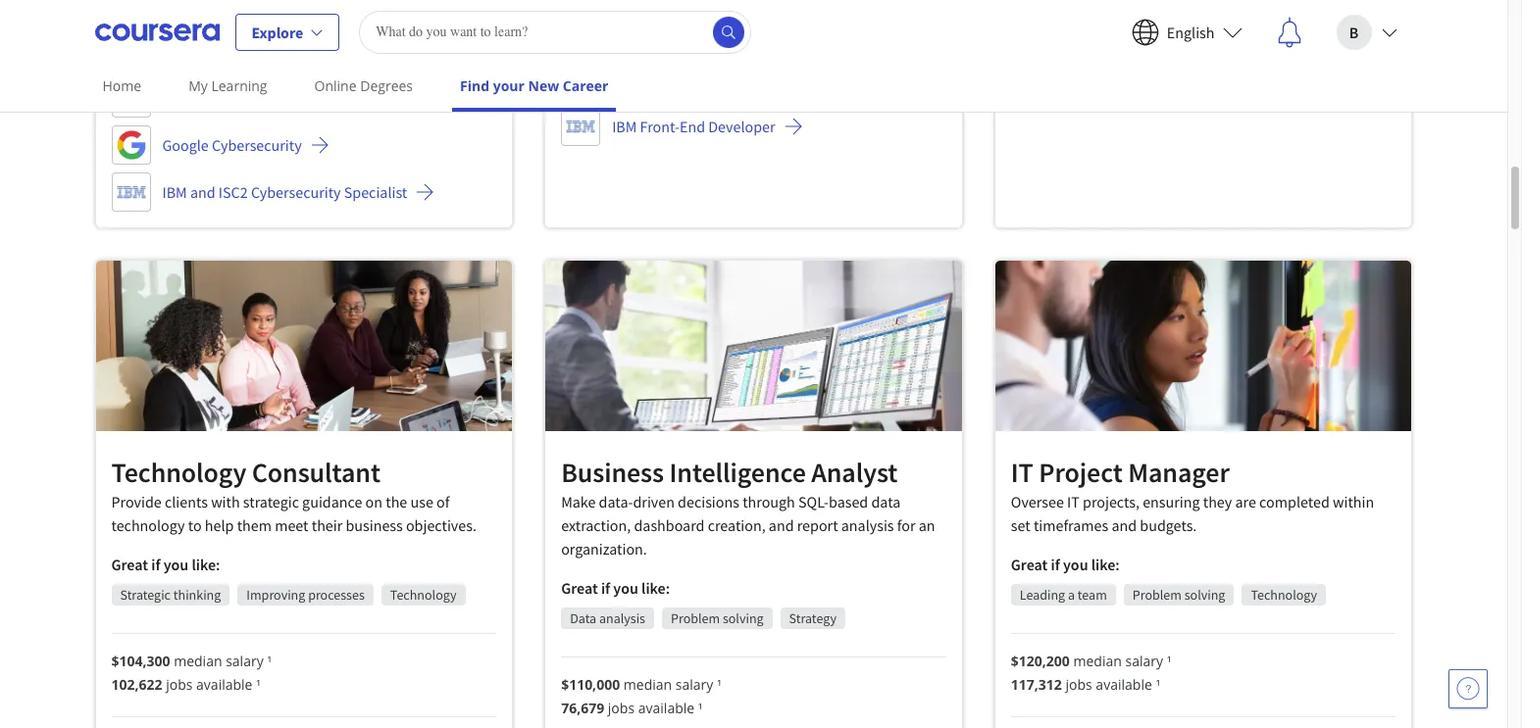 Task type: vqa. For each thing, say whether or not it's contained in the screenshot.
'SCHOOL'
no



Task type: locate. For each thing, give the bounding box(es) containing it.
team
[[1078, 587, 1107, 604]]

problem solving down creation,
[[671, 610, 764, 628]]

1 vertical spatial solving
[[723, 610, 764, 628]]

from up meta
[[640, 30, 673, 50]]

solving left strategy
[[723, 610, 764, 628]]

0 horizontal spatial from
[[191, 2, 223, 22]]

from
[[191, 2, 223, 22], [640, 30, 673, 50], [1090, 31, 1123, 51]]

jobs right 117,312 on the right bottom
[[1066, 676, 1093, 695]]

2 horizontal spatial if
[[1051, 555, 1060, 575]]

2 vertical spatial analyst
[[812, 455, 898, 491]]

organization.
[[561, 540, 647, 559]]

0 horizontal spatial available
[[196, 676, 253, 694]]

median right $120,200
[[1074, 653, 1122, 671]]

None search field
[[359, 10, 752, 53]]

front- for ibm
[[640, 117, 680, 136]]

technology for technology consultant
[[390, 587, 457, 604]]

find your new career link
[[452, 64, 617, 112]]

jobs inside the $104,300 median salary ¹ 102,622 jobs available ¹
[[166, 676, 193, 694]]

analysis
[[842, 516, 894, 536], [599, 610, 646, 628]]

available right 76,679
[[638, 700, 695, 718]]

technology for it project manager
[[1251, 587, 1318, 604]]

your
[[493, 77, 525, 95]]

leading for front-
[[676, 30, 725, 50]]

problem solving down the budgets.
[[1133, 587, 1226, 604]]

0 horizontal spatial technology
[[111, 455, 247, 490]]

0 horizontal spatial great if you like:
[[111, 555, 220, 575]]

1 horizontal spatial if
[[601, 579, 610, 599]]

you
[[164, 555, 189, 575], [1064, 555, 1089, 575], [614, 579, 639, 599]]

available inside $120,200 median salary ¹ 117,312 jobs available ¹
[[1096, 676, 1153, 695]]

like: up data analysis
[[642, 579, 670, 599]]

analyst down microsoft cybersecurity analyst
[[283, 88, 331, 108]]

1 vertical spatial problem
[[671, 610, 720, 628]]

end
[[687, 69, 713, 89], [680, 117, 705, 136]]

1 vertical spatial it
[[1067, 493, 1080, 512]]

jobs inside $110,000 median salary ¹ 76,679 jobs available ¹
[[608, 700, 635, 718]]

english button
[[1116, 0, 1258, 63]]

leading a team
[[1020, 587, 1107, 604]]

cybersecurity
[[226, 41, 316, 61], [190, 88, 280, 108], [212, 135, 302, 155], [251, 183, 341, 202]]

analyst for microsoft
[[319, 41, 367, 61]]

from up microsoft
[[191, 2, 223, 22]]

solving
[[1185, 587, 1226, 604], [723, 610, 764, 628]]

salary
[[226, 652, 264, 671], [1126, 653, 1164, 671], [676, 676, 714, 695]]

0 vertical spatial analysis
[[842, 516, 894, 536]]

analyst for ibm
[[283, 88, 331, 108]]

1 horizontal spatial jobs
[[608, 700, 635, 718]]

analyst for business
[[812, 455, 898, 491]]

2 horizontal spatial great
[[1011, 555, 1048, 575]]

meet
[[275, 516, 309, 536]]

0 horizontal spatial great
[[111, 555, 148, 575]]

ibm
[[162, 88, 187, 108], [612, 117, 637, 136], [162, 183, 187, 202]]

2 horizontal spatial leading
[[1126, 31, 1175, 51]]

2 horizontal spatial credentials from leading partners
[[1011, 31, 1235, 51]]

2 horizontal spatial available
[[1096, 676, 1153, 695]]

available inside $110,000 median salary ¹ 76,679 jobs available ¹
[[638, 700, 695, 718]]

problem solving for intelligence
[[671, 610, 764, 628]]

salary inside $120,200 median salary ¹ 117,312 jobs available ¹
[[1126, 653, 1164, 671]]

great if you like: up data analysis
[[561, 579, 670, 599]]

76,679
[[561, 700, 605, 718]]

technology down completed
[[1251, 587, 1318, 604]]

data-
[[599, 493, 633, 512]]

great up strategic
[[111, 555, 148, 575]]

0 vertical spatial solving
[[1185, 587, 1226, 604]]

0 vertical spatial problem
[[1133, 587, 1182, 604]]

1 vertical spatial end
[[680, 117, 705, 136]]

like: for intelligence
[[642, 579, 670, 599]]

front- down meta front-end developer link
[[640, 117, 680, 136]]

and down the through
[[769, 516, 794, 536]]

2 horizontal spatial median
[[1074, 653, 1122, 671]]

analysis down data
[[842, 516, 894, 536]]

leading
[[226, 2, 275, 22], [676, 30, 725, 50], [1126, 31, 1175, 51]]

analyst
[[319, 41, 367, 61], [283, 88, 331, 108], [812, 455, 898, 491]]

online
[[314, 77, 357, 95]]

0 horizontal spatial solving
[[723, 610, 764, 628]]

1 horizontal spatial it
[[1067, 493, 1080, 512]]

1 horizontal spatial available
[[638, 700, 695, 718]]

2 horizontal spatial jobs
[[1066, 676, 1093, 695]]

median inside $120,200 median salary ¹ 117,312 jobs available ¹
[[1074, 653, 1122, 671]]

degrees
[[360, 77, 413, 95]]

and
[[190, 183, 215, 202], [769, 516, 794, 536], [1112, 516, 1137, 536]]

you up a
[[1064, 555, 1089, 575]]

available inside the $104,300 median salary ¹ 102,622 jobs available ¹
[[196, 676, 253, 694]]

ibm for ibm cybersecurity analyst
[[162, 88, 187, 108]]

credentials for microsoft cybersecurity analyst
[[111, 2, 187, 22]]

like: up the team
[[1092, 555, 1120, 575]]

1 horizontal spatial salary
[[676, 676, 714, 695]]

1 horizontal spatial from
[[640, 30, 673, 50]]

1 horizontal spatial analysis
[[842, 516, 894, 536]]

available for consultant
[[196, 676, 253, 694]]

end down meta front-end developer on the top of the page
[[680, 117, 705, 136]]

technology
[[111, 516, 185, 536]]

business intelligence analyst make data-driven decisions through sql-based data extraction, dashboard creation, and report analysis for an organization.
[[561, 455, 935, 559]]

great for business
[[561, 579, 598, 599]]

1 horizontal spatial like:
[[642, 579, 670, 599]]

from for meta
[[640, 30, 673, 50]]

data
[[570, 610, 597, 628]]

developer for meta front-end developer
[[716, 69, 783, 89]]

solving for manager
[[1185, 587, 1226, 604]]

jobs inside $120,200 median salary ¹ 117,312 jobs available ¹
[[1066, 676, 1093, 695]]

thinking
[[173, 587, 221, 604]]

1 vertical spatial problem solving
[[671, 610, 764, 628]]

0 vertical spatial analyst
[[319, 41, 367, 61]]

if up strategic
[[151, 555, 160, 575]]

technology up the clients
[[111, 455, 247, 490]]

available for project
[[1096, 676, 1153, 695]]

ibm cybersecurity analyst link
[[111, 79, 359, 118]]

leading
[[1020, 587, 1066, 604]]

for
[[897, 516, 916, 536]]

jobs right 76,679
[[608, 700, 635, 718]]

microsoft
[[162, 41, 223, 61]]

1 horizontal spatial problem
[[1133, 587, 1182, 604]]

median
[[174, 652, 222, 671], [1074, 653, 1122, 671], [624, 676, 672, 695]]

b
[[1350, 22, 1359, 42]]

project
[[1039, 455, 1123, 491]]

of
[[437, 492, 450, 512]]

2 horizontal spatial great if you like:
[[1011, 555, 1120, 575]]

like: for consultant
[[192, 555, 220, 575]]

use
[[411, 492, 433, 512]]

google cybersecurity link
[[111, 126, 329, 165]]

great up data
[[561, 579, 598, 599]]

0 horizontal spatial median
[[174, 652, 222, 671]]

1 horizontal spatial and
[[769, 516, 794, 536]]

great if you like:
[[111, 555, 220, 575], [1011, 555, 1120, 575], [561, 579, 670, 599]]

1 vertical spatial developer
[[709, 117, 776, 136]]

coursera image
[[95, 16, 219, 48]]

0 horizontal spatial jobs
[[166, 676, 193, 694]]

you up data analysis
[[614, 579, 639, 599]]

salary for project
[[1126, 653, 1164, 671]]

1 vertical spatial analyst
[[283, 88, 331, 108]]

1 horizontal spatial solving
[[1185, 587, 1226, 604]]

ibm down google in the top left of the page
[[162, 183, 187, 202]]

solving for analyst
[[723, 610, 764, 628]]

1 horizontal spatial great if you like:
[[561, 579, 670, 599]]

1 horizontal spatial problem solving
[[1133, 587, 1226, 604]]

0 vertical spatial problem solving
[[1133, 587, 1226, 604]]

median inside $110,000 median salary ¹ 76,679 jobs available ¹
[[624, 676, 672, 695]]

1 vertical spatial front-
[[640, 117, 680, 136]]

0 horizontal spatial analysis
[[599, 610, 646, 628]]

salary inside $110,000 median salary ¹ 76,679 jobs available ¹
[[676, 676, 714, 695]]

1 horizontal spatial leading
[[676, 30, 725, 50]]

english
[[1167, 22, 1215, 42]]

great if you like: for technology
[[111, 555, 220, 575]]

career
[[563, 77, 609, 95]]

ibm left 'my'
[[162, 88, 187, 108]]

0 horizontal spatial like:
[[192, 555, 220, 575]]

and down projects,
[[1112, 516, 1137, 536]]

0 vertical spatial developer
[[716, 69, 783, 89]]

cybersecurity inside "link"
[[212, 135, 302, 155]]

with
[[211, 492, 240, 512]]

0 vertical spatial ibm
[[162, 88, 187, 108]]

2 horizontal spatial salary
[[1126, 653, 1164, 671]]

0 horizontal spatial credentials
[[111, 2, 187, 22]]

if up leading a team at the bottom right
[[1051, 555, 1060, 575]]

1 horizontal spatial median
[[624, 676, 672, 695]]

2 horizontal spatial like:
[[1092, 555, 1120, 575]]

it up timeframes
[[1067, 493, 1080, 512]]

extraction,
[[561, 516, 631, 536]]

analysis right data
[[599, 610, 646, 628]]

front- for meta
[[647, 69, 687, 89]]

and inside it project manager oversee it projects, ensuring they are completed within set timeframes and budgets.
[[1112, 516, 1137, 536]]

1 horizontal spatial great
[[561, 579, 598, 599]]

processes
[[308, 587, 365, 604]]

median inside the $104,300 median salary ¹ 102,622 jobs available ¹
[[174, 652, 222, 671]]

0 horizontal spatial if
[[151, 555, 160, 575]]

credentials from leading partners
[[111, 2, 335, 22], [561, 30, 785, 50], [1011, 31, 1235, 51]]

end up ibm front-end developer
[[687, 69, 713, 89]]

0 horizontal spatial and
[[190, 183, 215, 202]]

consultant
[[252, 455, 381, 490]]

great if you like: up strategic thinking
[[111, 555, 220, 575]]

1 vertical spatial ibm
[[612, 117, 637, 136]]

2 horizontal spatial technology
[[1251, 587, 1318, 604]]

analyst up based
[[812, 455, 898, 491]]

analyst inside business intelligence analyst make data-driven decisions through sql-based data extraction, dashboard creation, and report analysis for an organization.
[[812, 455, 898, 491]]

ibm and isc2 cybersecurity specialist
[[162, 183, 407, 202]]

like: for project
[[1092, 555, 1120, 575]]

0 horizontal spatial credentials from leading partners
[[111, 2, 335, 22]]

problem right data analysis
[[671, 610, 720, 628]]

technology down objectives.
[[390, 587, 457, 604]]

¹
[[267, 652, 272, 671], [1167, 653, 1172, 671], [256, 676, 261, 694], [717, 676, 722, 695], [1156, 676, 1161, 695], [698, 700, 703, 718]]

it
[[1011, 455, 1034, 491], [1067, 493, 1080, 512]]

front- right meta
[[647, 69, 687, 89]]

available right 102,622
[[196, 676, 253, 694]]

find your new career
[[460, 77, 609, 95]]

0 horizontal spatial salary
[[226, 652, 264, 671]]

great if you like: up leading a team at the bottom right
[[1011, 555, 1120, 575]]

median for consultant
[[174, 652, 222, 671]]

problem solving for project
[[1133, 587, 1226, 604]]

and left isc2
[[190, 183, 215, 202]]

great up 'leading'
[[1011, 555, 1048, 575]]

0 vertical spatial end
[[687, 69, 713, 89]]

0 horizontal spatial leading
[[226, 2, 275, 22]]

problem right the team
[[1133, 587, 1182, 604]]

google cybersecurity
[[162, 135, 302, 155]]

0 vertical spatial front-
[[647, 69, 687, 89]]

you for technology
[[164, 555, 189, 575]]

great for technology
[[111, 555, 148, 575]]

if
[[151, 555, 160, 575], [1051, 555, 1060, 575], [601, 579, 610, 599]]

my
[[189, 77, 208, 95]]

jobs right 102,622
[[166, 676, 193, 694]]

partners for end
[[728, 30, 785, 50]]

developer down meta front-end developer on the top of the page
[[709, 117, 776, 136]]

0 horizontal spatial problem solving
[[671, 610, 764, 628]]

available for intelligence
[[638, 700, 695, 718]]

home
[[103, 77, 141, 95]]

ibm and isc2 cybersecurity specialist link
[[111, 173, 435, 212]]

1 horizontal spatial credentials
[[561, 30, 637, 50]]

1 horizontal spatial credentials from leading partners
[[561, 30, 785, 50]]

google
[[162, 135, 209, 155]]

great if you like: for business
[[561, 579, 670, 599]]

2 vertical spatial ibm
[[162, 183, 187, 202]]

like: up the thinking
[[192, 555, 220, 575]]

0 horizontal spatial partners
[[278, 2, 335, 22]]

median right $104,300
[[174, 652, 222, 671]]

0 horizontal spatial problem
[[671, 610, 720, 628]]

available right 117,312 on the right bottom
[[1096, 676, 1153, 695]]

2 horizontal spatial credentials
[[1011, 31, 1087, 51]]

it up oversee at the right of page
[[1011, 455, 1034, 491]]

salary inside the $104,300 median salary ¹ 102,622 jobs available ¹
[[226, 652, 264, 671]]

ibm down meta
[[612, 117, 637, 136]]

2 horizontal spatial and
[[1112, 516, 1137, 536]]

you up strategic thinking
[[164, 555, 189, 575]]

ibm front-end developer link
[[561, 107, 803, 146]]

median for project
[[1074, 653, 1122, 671]]

them
[[237, 516, 272, 536]]

from left 'english'
[[1090, 31, 1123, 51]]

1 horizontal spatial technology
[[390, 587, 457, 604]]

if up data analysis
[[601, 579, 610, 599]]

analyst up online
[[319, 41, 367, 61]]

partners
[[278, 2, 335, 22], [728, 30, 785, 50], [1178, 31, 1235, 51]]

median right $110,000
[[624, 676, 672, 695]]

developer up ibm front-end developer
[[716, 69, 783, 89]]

problem solving
[[1133, 587, 1226, 604], [671, 610, 764, 628]]

like:
[[192, 555, 220, 575], [1092, 555, 1120, 575], [642, 579, 670, 599]]

0 horizontal spatial it
[[1011, 455, 1034, 491]]

0 horizontal spatial you
[[164, 555, 189, 575]]

1 horizontal spatial partners
[[728, 30, 785, 50]]

are
[[1236, 493, 1257, 512]]

front-
[[647, 69, 687, 89], [640, 117, 680, 136]]

solving down the budgets.
[[1185, 587, 1226, 604]]

2 horizontal spatial you
[[1064, 555, 1089, 575]]

1 horizontal spatial you
[[614, 579, 639, 599]]

credentials from leading partners for cybersecurity
[[111, 2, 335, 22]]



Task type: describe. For each thing, give the bounding box(es) containing it.
$120,200 median salary ¹ 117,312 jobs available ¹
[[1011, 653, 1172, 695]]

meta front-end developer
[[612, 69, 783, 89]]

jobs for technology
[[166, 676, 193, 694]]

117,312
[[1011, 676, 1062, 695]]

if for it
[[1051, 555, 1060, 575]]

2 horizontal spatial partners
[[1178, 31, 1235, 51]]

business
[[561, 455, 664, 491]]

report
[[797, 516, 838, 536]]

credentials from leading partners for front-
[[561, 30, 785, 50]]

find
[[460, 77, 490, 95]]

through
[[743, 493, 795, 512]]

my learning link
[[181, 64, 275, 108]]

you for it
[[1064, 555, 1089, 575]]

What do you want to learn? text field
[[359, 10, 752, 53]]

help
[[205, 516, 234, 536]]

oversee
[[1011, 493, 1064, 512]]

strategic thinking
[[120, 587, 221, 604]]

projects,
[[1083, 493, 1140, 512]]

clients
[[165, 492, 208, 512]]

if for business
[[601, 579, 610, 599]]

strategic
[[243, 492, 299, 512]]

data
[[872, 493, 901, 512]]

$104,300
[[111, 652, 170, 671]]

from for microsoft
[[191, 2, 223, 22]]

explore button
[[235, 13, 340, 51]]

an
[[919, 516, 935, 536]]

jobs for it
[[1066, 676, 1093, 695]]

analysis inside business intelligence analyst make data-driven decisions through sql-based data extraction, dashboard creation, and report analysis for an organization.
[[842, 516, 894, 536]]

specialist
[[344, 183, 407, 202]]

ibm for ibm and isc2 cybersecurity specialist
[[162, 183, 187, 202]]

microsoft cybersecurity analyst
[[162, 41, 367, 61]]

intelligence
[[670, 455, 806, 491]]

on
[[366, 492, 383, 512]]

developer for ibm front-end developer
[[709, 117, 776, 136]]

strategy
[[789, 610, 837, 628]]

they
[[1204, 493, 1233, 512]]

technology inside technology consultant provide clients with strategic guidance on the use of technology to help them meet their business objectives.
[[111, 455, 247, 490]]

it project manager oversee it projects, ensuring they are completed within set timeframes and budgets.
[[1011, 455, 1375, 536]]

cybersecurity for google
[[212, 135, 302, 155]]

within
[[1333, 493, 1375, 512]]

online degrees
[[314, 77, 413, 95]]

completed
[[1260, 493, 1330, 512]]

if for technology
[[151, 555, 160, 575]]

$104,300 median salary ¹ 102,622 jobs available ¹
[[111, 652, 272, 694]]

creation,
[[708, 516, 766, 536]]

great for it
[[1011, 555, 1048, 575]]

their
[[312, 516, 343, 536]]

make
[[561, 493, 596, 512]]

salary for consultant
[[226, 652, 264, 671]]

jobs for business
[[608, 700, 635, 718]]

guidance
[[302, 492, 362, 512]]

102,622
[[111, 676, 162, 694]]

1 vertical spatial analysis
[[599, 610, 646, 628]]

sql-
[[799, 493, 829, 512]]

driven
[[633, 493, 675, 512]]

timeframes
[[1034, 516, 1109, 536]]

isc2
[[219, 183, 248, 202]]

set
[[1011, 516, 1031, 536]]

credentials for meta front-end developer
[[561, 30, 637, 50]]

$120,200
[[1011, 653, 1070, 671]]

data analysis
[[570, 610, 646, 628]]

cybersecurity for ibm
[[190, 88, 280, 108]]

problem for intelligence
[[671, 610, 720, 628]]

provide
[[111, 492, 162, 512]]

b button
[[1321, 0, 1413, 63]]

leading for cybersecurity
[[226, 2, 275, 22]]

technology consultant provide clients with strategic guidance on the use of technology to help them meet their business objectives.
[[111, 455, 477, 536]]

online degrees link
[[307, 64, 421, 108]]

strategic
[[120, 587, 171, 604]]

new
[[528, 77, 559, 95]]

a
[[1068, 587, 1075, 604]]

business
[[346, 516, 403, 536]]

explore
[[252, 22, 303, 42]]

objectives.
[[406, 516, 477, 536]]

dashboard
[[634, 516, 705, 536]]

the
[[386, 492, 407, 512]]

microsoft cybersecurity analyst link
[[111, 31, 395, 71]]

improving
[[247, 587, 305, 604]]

$110,000 median salary ¹ 76,679 jobs available ¹
[[561, 676, 722, 718]]

cybersecurity for microsoft
[[226, 41, 316, 61]]

based
[[829, 493, 868, 512]]

0 vertical spatial it
[[1011, 455, 1034, 491]]

meta front-end developer link
[[561, 60, 810, 99]]

my learning
[[189, 77, 267, 95]]

improving processes
[[247, 587, 365, 604]]

$110,000
[[561, 676, 620, 695]]

end for ibm
[[680, 117, 705, 136]]

partners for analyst
[[278, 2, 335, 22]]

you for business
[[614, 579, 639, 599]]

end for meta
[[687, 69, 713, 89]]

ibm front-end developer
[[612, 117, 776, 136]]

decisions
[[678, 493, 740, 512]]

median for intelligence
[[624, 676, 672, 695]]

help center image
[[1457, 678, 1480, 701]]

great if you like: for it
[[1011, 555, 1120, 575]]

ibm for ibm front-end developer
[[612, 117, 637, 136]]

learning
[[211, 77, 267, 95]]

problem for project
[[1133, 587, 1182, 604]]

salary for intelligence
[[676, 676, 714, 695]]

and inside business intelligence analyst make data-driven decisions through sql-based data extraction, dashboard creation, and report analysis for an organization.
[[769, 516, 794, 536]]

ibm cybersecurity analyst
[[162, 88, 331, 108]]

to
[[188, 516, 202, 536]]

meta
[[612, 69, 644, 89]]

home link
[[95, 64, 149, 108]]

2 horizontal spatial from
[[1090, 31, 1123, 51]]

budgets.
[[1140, 516, 1197, 536]]



